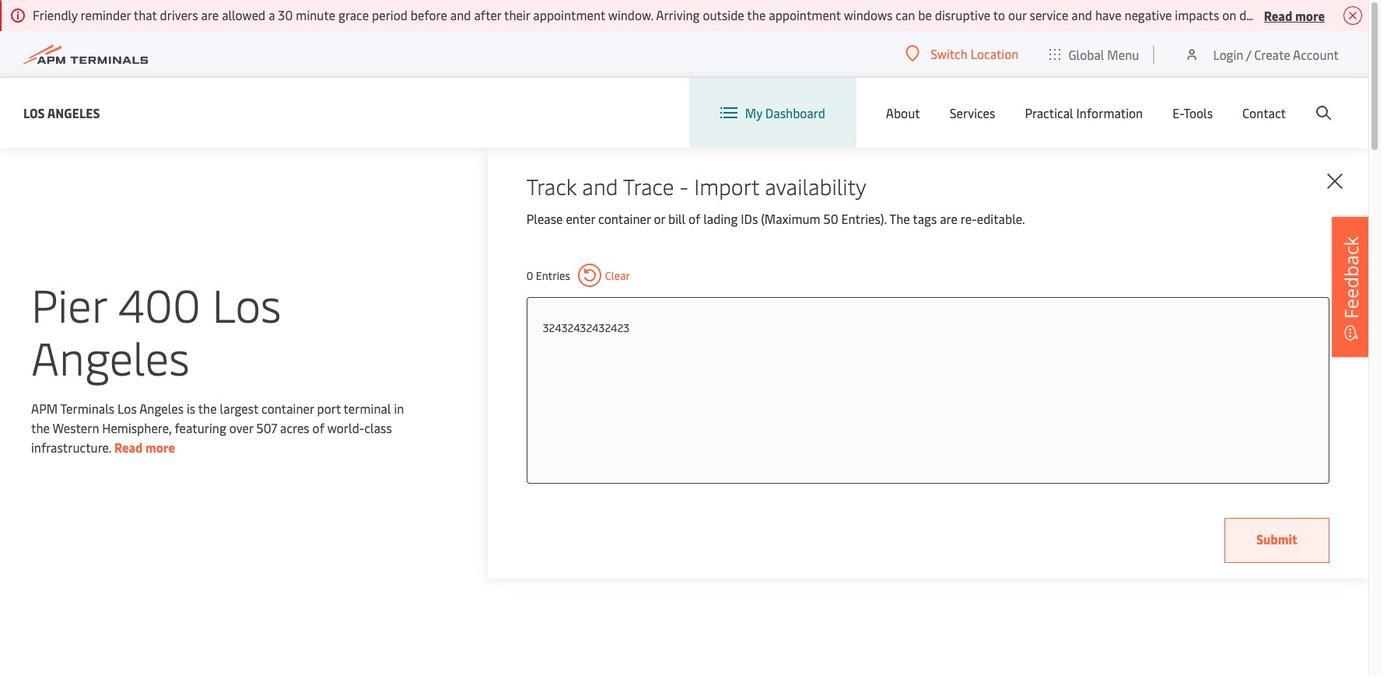 Task type: vqa. For each thing, say whether or not it's contained in the screenshot.
practical
yes



Task type: locate. For each thing, give the bounding box(es) containing it.
1 vertical spatial read more
[[114, 439, 175, 456]]

los
[[23, 104, 45, 121], [212, 273, 282, 334], [118, 400, 137, 417]]

read more for read more link
[[114, 439, 175, 456]]

impacts
[[1176, 6, 1220, 23]]

practical information button
[[1026, 78, 1144, 148]]

arrive
[[1308, 6, 1340, 23]]

the down apm
[[31, 419, 50, 436]]

practical
[[1026, 104, 1074, 121]]

have
[[1096, 6, 1122, 23]]

2 vertical spatial angeles
[[139, 400, 184, 417]]

1 horizontal spatial los
[[118, 400, 137, 417]]

are left allowed
[[201, 6, 219, 23]]

2 on from the left
[[1343, 6, 1357, 23]]

enter
[[566, 210, 596, 227]]

0 horizontal spatial are
[[201, 6, 219, 23]]

0 vertical spatial read more
[[1265, 7, 1326, 24]]

bill
[[669, 210, 686, 227]]

los inside los angeles link
[[23, 104, 45, 121]]

read up login / create account on the top of the page
[[1265, 7, 1293, 24]]

0 vertical spatial of
[[689, 210, 701, 227]]

track and trace - import availability
[[527, 171, 867, 201]]

0 vertical spatial los
[[23, 104, 45, 121]]

more inside button
[[1296, 7, 1326, 24]]

1 on from the left
[[1223, 6, 1237, 23]]

please enter container or bill of lading ids (maximum 50 entries). the tags are re-editable.
[[527, 210, 1026, 227]]

be
[[919, 6, 932, 23]]

0 horizontal spatial on
[[1223, 6, 1237, 23]]

0 entries
[[527, 268, 570, 283]]

1 horizontal spatial of
[[689, 210, 701, 227]]

global menu
[[1069, 46, 1140, 63]]

location
[[971, 45, 1019, 62]]

grace
[[339, 6, 369, 23]]

container left or
[[599, 210, 651, 227]]

apm
[[31, 400, 58, 417]]

0 horizontal spatial the
[[31, 419, 50, 436]]

of right bill at the left of page
[[689, 210, 701, 227]]

read
[[1265, 7, 1293, 24], [114, 439, 143, 456]]

read more up login / create account on the top of the page
[[1265, 7, 1326, 24]]

1 horizontal spatial are
[[941, 210, 958, 227]]

los for terminals
[[118, 400, 137, 417]]

more up account
[[1296, 7, 1326, 24]]

largest
[[220, 400, 259, 417]]

read for read more link
[[114, 439, 143, 456]]

tools
[[1184, 104, 1214, 121]]

container up acres
[[262, 400, 314, 417]]

on
[[1223, 6, 1237, 23], [1343, 6, 1357, 23]]

0 horizontal spatial of
[[313, 419, 325, 436]]

the
[[890, 210, 911, 227]]

0 horizontal spatial los
[[23, 104, 45, 121]]

0 horizontal spatial drivers
[[160, 6, 198, 23]]

1 vertical spatial the
[[198, 400, 217, 417]]

appointment left windows
[[769, 6, 841, 23]]

0 vertical spatial angeles
[[47, 104, 100, 121]]

login / create account link
[[1185, 31, 1340, 77]]

appointment right their
[[533, 6, 606, 23]]

global
[[1069, 46, 1105, 63]]

-
[[680, 171, 689, 201]]

services button
[[950, 78, 996, 148]]

terminals
[[60, 400, 115, 417]]

2 vertical spatial los
[[118, 400, 137, 417]]

(maximum
[[761, 210, 821, 227]]

angeles inside apm terminals los angeles is the largest container port terminal in the western hemisphere, featuring over 507 acres of world-class infrastructure.
[[139, 400, 184, 417]]

friendly reminder that drivers are allowed a 30 minute grace period before and after their appointment window. arriving outside the appointment windows can be disruptive to our service and have negative impacts on drivers who arrive on time
[[33, 6, 1381, 23]]

0 vertical spatial read
[[1265, 7, 1293, 24]]

0 vertical spatial the
[[748, 6, 766, 23]]

Type or paste your IDs here text field
[[543, 314, 1314, 342]]

login / create account
[[1214, 46, 1340, 63]]

1 horizontal spatial on
[[1343, 6, 1357, 23]]

1 vertical spatial read
[[114, 439, 143, 456]]

0 horizontal spatial and
[[451, 6, 471, 23]]

the right is
[[198, 400, 217, 417]]

1 horizontal spatial the
[[198, 400, 217, 417]]

allowed
[[222, 6, 266, 23]]

1 horizontal spatial read
[[1265, 7, 1293, 24]]

1 vertical spatial are
[[941, 210, 958, 227]]

practical information
[[1026, 104, 1144, 121]]

of down port
[[313, 419, 325, 436]]

1 horizontal spatial read more
[[1265, 7, 1326, 24]]

2 horizontal spatial los
[[212, 273, 282, 334]]

1 vertical spatial angeles
[[31, 326, 190, 387]]

1 vertical spatial of
[[313, 419, 325, 436]]

over
[[229, 419, 253, 436]]

angeles for terminals
[[139, 400, 184, 417]]

read more for read more button
[[1265, 7, 1326, 24]]

or
[[654, 210, 666, 227]]

los for 400
[[212, 273, 282, 334]]

e-
[[1173, 104, 1184, 121]]

minute
[[296, 6, 336, 23]]

1 vertical spatial los
[[212, 273, 282, 334]]

and
[[451, 6, 471, 23], [1072, 6, 1093, 23], [582, 171, 619, 201]]

angeles inside pier 400 los angeles
[[31, 326, 190, 387]]

1 vertical spatial container
[[262, 400, 314, 417]]

more down "hemisphere,"
[[146, 439, 175, 456]]

0 vertical spatial are
[[201, 6, 219, 23]]

can
[[896, 6, 916, 23]]

read more
[[1265, 7, 1326, 24], [114, 439, 175, 456]]

read down "hemisphere,"
[[114, 439, 143, 456]]

submit
[[1257, 531, 1298, 548]]

feedback
[[1339, 237, 1365, 319]]

read for read more button
[[1265, 7, 1293, 24]]

0 vertical spatial more
[[1296, 7, 1326, 24]]

trace
[[623, 171, 675, 201]]

0 horizontal spatial read
[[114, 439, 143, 456]]

please
[[527, 210, 563, 227]]

1 horizontal spatial more
[[1296, 7, 1326, 24]]

1 horizontal spatial drivers
[[1240, 6, 1278, 23]]

1 horizontal spatial appointment
[[769, 6, 841, 23]]

a
[[269, 6, 275, 23]]

track
[[527, 171, 577, 201]]

and left have
[[1072, 6, 1093, 23]]

arriving
[[656, 6, 700, 23]]

drivers right that
[[160, 6, 198, 23]]

and up enter
[[582, 171, 619, 201]]

pier 400 los angeles
[[31, 273, 282, 387]]

angeles for 400
[[31, 326, 190, 387]]

the
[[748, 6, 766, 23], [198, 400, 217, 417], [31, 419, 50, 436]]

read more down "hemisphere,"
[[114, 439, 175, 456]]

close alert image
[[1344, 6, 1363, 25]]

are left re-
[[941, 210, 958, 227]]

pier
[[31, 273, 107, 334]]

port
[[317, 400, 341, 417]]

0 horizontal spatial container
[[262, 400, 314, 417]]

on right impacts
[[1223, 6, 1237, 23]]

los inside apm terminals los angeles is the largest container port terminal in the western hemisphere, featuring over 507 acres of world-class infrastructure.
[[118, 400, 137, 417]]

los inside pier 400 los angeles
[[212, 273, 282, 334]]

about
[[887, 104, 921, 121]]

my dashboard
[[746, 104, 826, 121]]

dashboard
[[766, 104, 826, 121]]

the right outside
[[748, 6, 766, 23]]

read inside button
[[1265, 7, 1293, 24]]

of
[[689, 210, 701, 227], [313, 419, 325, 436]]

more for read more link
[[146, 439, 175, 456]]

appointment
[[533, 6, 606, 23], [769, 6, 841, 23]]

submit button
[[1225, 518, 1330, 564]]

my
[[746, 104, 763, 121]]

create
[[1255, 46, 1291, 63]]

0 horizontal spatial more
[[146, 439, 175, 456]]

1 horizontal spatial container
[[599, 210, 651, 227]]

la secondary image
[[84, 396, 357, 630]]

0 vertical spatial container
[[599, 210, 651, 227]]

0 horizontal spatial appointment
[[533, 6, 606, 23]]

1 vertical spatial more
[[146, 439, 175, 456]]

drivers left 'who'
[[1240, 6, 1278, 23]]

0 horizontal spatial read more
[[114, 439, 175, 456]]

period
[[372, 6, 408, 23]]

on left the time
[[1343, 6, 1357, 23]]

and left after
[[451, 6, 471, 23]]

negative
[[1125, 6, 1173, 23]]

time
[[1360, 6, 1381, 23]]

more
[[1296, 7, 1326, 24], [146, 439, 175, 456]]



Task type: describe. For each thing, give the bounding box(es) containing it.
1 horizontal spatial and
[[582, 171, 619, 201]]

about button
[[887, 78, 921, 148]]

their
[[504, 6, 530, 23]]

reminder
[[81, 6, 131, 23]]

clear
[[605, 268, 631, 283]]

outside
[[703, 6, 745, 23]]

western
[[53, 419, 99, 436]]

in
[[394, 400, 404, 417]]

featuring
[[175, 419, 226, 436]]

50
[[824, 210, 839, 227]]

e-tools button
[[1173, 78, 1214, 148]]

0
[[527, 268, 534, 283]]

2 horizontal spatial the
[[748, 6, 766, 23]]

clear button
[[578, 264, 631, 287]]

1 appointment from the left
[[533, 6, 606, 23]]

tags
[[913, 210, 937, 227]]

service
[[1030, 6, 1069, 23]]

before
[[411, 6, 448, 23]]

/
[[1247, 46, 1252, 63]]

switch location
[[931, 45, 1019, 62]]

login
[[1214, 46, 1244, 63]]

menu
[[1108, 46, 1140, 63]]

ids
[[741, 210, 758, 227]]

los angeles link
[[23, 103, 100, 123]]

services
[[950, 104, 996, 121]]

infrastructure.
[[31, 439, 111, 456]]

my dashboard button
[[721, 78, 826, 148]]

switch location button
[[906, 45, 1019, 62]]

acres
[[280, 419, 310, 436]]

contact button
[[1243, 78, 1287, 148]]

entries).
[[842, 210, 887, 227]]

read more link
[[114, 439, 175, 456]]

2 appointment from the left
[[769, 6, 841, 23]]

after
[[474, 6, 502, 23]]

507
[[256, 419, 277, 436]]

switch
[[931, 45, 968, 62]]

who
[[1281, 6, 1305, 23]]

editable.
[[978, 210, 1026, 227]]

of inside apm terminals los angeles is the largest container port terminal in the western hemisphere, featuring over 507 acres of world-class infrastructure.
[[313, 419, 325, 436]]

our
[[1009, 6, 1027, 23]]

e-tools
[[1173, 104, 1214, 121]]

1 drivers from the left
[[160, 6, 198, 23]]

entries
[[536, 268, 570, 283]]

los angeles
[[23, 104, 100, 121]]

availability
[[765, 171, 867, 201]]

terminal
[[344, 400, 391, 417]]

re-
[[961, 210, 978, 227]]

contact
[[1243, 104, 1287, 121]]

global menu button
[[1035, 31, 1156, 77]]

2 drivers from the left
[[1240, 6, 1278, 23]]

friendly
[[33, 6, 78, 23]]

30
[[278, 6, 293, 23]]

that
[[134, 6, 157, 23]]

2 horizontal spatial and
[[1072, 6, 1093, 23]]

window.
[[609, 6, 654, 23]]

account
[[1294, 46, 1340, 63]]

world-
[[328, 419, 365, 436]]

disruptive
[[936, 6, 991, 23]]

windows
[[844, 6, 893, 23]]

is
[[187, 400, 196, 417]]

class
[[365, 419, 392, 436]]

container inside apm terminals los angeles is the largest container port terminal in the western hemisphere, featuring over 507 acres of world-class infrastructure.
[[262, 400, 314, 417]]

to
[[994, 6, 1006, 23]]

apm terminals los angeles is the largest container port terminal in the western hemisphere, featuring over 507 acres of world-class infrastructure.
[[31, 400, 404, 456]]

more for read more button
[[1296, 7, 1326, 24]]

feedback button
[[1333, 217, 1372, 357]]

2 vertical spatial the
[[31, 419, 50, 436]]

400
[[118, 273, 201, 334]]

import
[[695, 171, 760, 201]]



